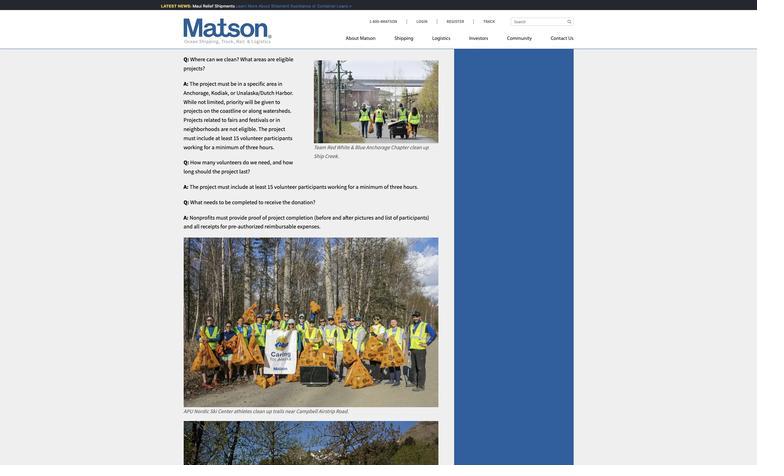Task type: locate. For each thing, give the bounding box(es) containing it.
priority
[[226, 98, 244, 106]]

the down the long at the top left of page
[[190, 184, 199, 191]]

0 vertical spatial a:
[[184, 80, 189, 88]]

grant left amount
[[343, 0, 355, 5]]

volunteer up receive
[[274, 184, 297, 191]]

investors link
[[460, 33, 498, 46]]

0 vertical spatial least
[[224, 17, 236, 25]]

&
[[351, 144, 354, 151]]

at down neighborhoods
[[215, 135, 220, 142]]

include
[[197, 135, 214, 142], [231, 184, 248, 191]]

learn
[[231, 3, 242, 9]]

1 horizontal spatial about
[[346, 36, 359, 41]]

within inside reviewing proposals, making a determination, and calculating grant amount and eligible reimbursements within 14 days of receiving an application.
[[235, 6, 250, 14]]

15 up payment
[[237, 17, 242, 25]]

15
[[237, 17, 242, 25], [234, 135, 239, 142], [268, 184, 273, 191]]

least down fairs
[[221, 135, 233, 142]]

1 vertical spatial the
[[259, 126, 268, 133]]

1 horizontal spatial receiving
[[276, 6, 297, 14]]

include inside the project must be in a specific area in anchorage, kodiak, or unalaska/dutch harbor. while not limited, priority will be given to projects on the coastline or along watersheds. projects related to fairs and festivals or in neighborhoods are not eligible. the project must include at least 15 volunteer participants working for a minimum of three hours.
[[197, 135, 214, 142]]

to left fairs
[[222, 117, 227, 124]]

q: for where can we clean? what areas are eligible projects?
[[184, 56, 189, 63]]

or up priority
[[231, 89, 236, 97]]

many
[[202, 159, 216, 166]]

campbell
[[296, 409, 318, 416]]

at down reimbursements
[[219, 17, 223, 25]]

0 vertical spatial what
[[240, 56, 253, 63]]

hours. up participants)
[[404, 184, 419, 191]]

a: left "nonprofits"
[[184, 214, 189, 222]]

least up q: what needs to be completed to receive the donation?
[[255, 184, 267, 191]]

2 vertical spatial be
[[225, 199, 231, 206]]

not
[[198, 98, 206, 106], [230, 126, 238, 133]]

2 vertical spatial for
[[221, 223, 227, 231]]

providing inside providing grant payment and reimbursement within 40 days upon verification of project completion and receiving receipts.
[[195, 28, 217, 36]]

2 horizontal spatial for
[[348, 184, 355, 191]]

center
[[218, 409, 233, 416]]

must down neighborhoods
[[184, 135, 196, 142]]

1 horizontal spatial within
[[303, 28, 318, 36]]

and right amount
[[376, 0, 385, 5]]

15 down eligible.
[[234, 135, 239, 142]]

or right an
[[308, 3, 312, 9]]

and left all
[[184, 223, 193, 231]]

we
[[216, 56, 223, 63], [250, 159, 257, 166]]

1 a: from the top
[[184, 80, 189, 88]]

0 vertical spatial q:
[[184, 56, 189, 63]]

working down creek.
[[328, 184, 347, 191]]

1 vertical spatial hours.
[[404, 184, 419, 191]]

1 q: from the top
[[184, 56, 189, 63]]

for inside the nonprofits must provide proof of project completion (before and after pictures and list of participants) and all receipts for pre-authorized reimbursable expenses.
[[221, 223, 227, 231]]

must up the receipts
[[216, 214, 228, 222]]

participants
[[264, 135, 293, 142], [298, 184, 327, 191]]

1 vertical spatial receiving
[[205, 37, 226, 45]]

0 vertical spatial providing
[[195, 17, 217, 25]]

0 horizontal spatial for
[[204, 144, 211, 151]]

0 vertical spatial for
[[204, 144, 211, 151]]

1 vertical spatial q:
[[184, 159, 189, 166]]

needs
[[204, 199, 218, 206]]

payment
[[232, 28, 253, 36]]

providing grant payment and reimbursement within 40 days upon verification of project completion and receiving receipts.
[[195, 28, 430, 45]]

clean
[[410, 144, 422, 151], [253, 409, 265, 416]]

to right needs
[[219, 199, 224, 206]]

donation?
[[292, 199, 316, 206]]

2 vertical spatial at
[[250, 184, 254, 191]]

participants up how
[[264, 135, 293, 142]]

and inside how many volunteers do we need, and how long should the project last?
[[273, 159, 282, 166]]

0 horizontal spatial minimum
[[216, 144, 239, 151]]

0 vertical spatial include
[[197, 135, 214, 142]]

2 vertical spatial a:
[[184, 214, 189, 222]]

least inside the project must be in a specific area in anchorage, kodiak, or unalaska/dutch harbor. while not limited, priority will be given to projects on the coastline or along watersheds. projects related to fairs and festivals or in neighborhoods are not eligible. the project must include at least 15 volunteer participants working for a minimum of three hours.
[[221, 135, 233, 142]]

search image
[[568, 20, 572, 24]]

a: for nonprofits must provide proof of project completion (before and after pictures and list of participants) and all receipts for pre-authorized reimbursable expenses.
[[184, 214, 189, 222]]

1 horizontal spatial clean
[[410, 144, 422, 151]]

1-800-4matson link
[[370, 19, 407, 24]]

available.
[[405, 17, 428, 25]]

nonprofits
[[190, 214, 215, 222]]

0 vertical spatial grant
[[343, 0, 355, 5]]

for up after
[[348, 184, 355, 191]]

3 a: from the top
[[184, 214, 189, 222]]

2 providing from the top
[[195, 28, 217, 36]]

1 vertical spatial the
[[213, 168, 220, 175]]

of up do
[[240, 144, 245, 151]]

for left pre-
[[221, 223, 227, 231]]

0 vertical spatial volunteer
[[240, 135, 263, 142]]

clean?
[[224, 56, 239, 63]]

0 vertical spatial hours.
[[260, 144, 275, 151]]

eligible right areas
[[276, 56, 294, 63]]

of inside the project must be in a specific area in anchorage, kodiak, or unalaska/dutch harbor. while not limited, priority will be given to projects on the coastline or along watersheds. projects related to fairs and festivals or in neighborhoods are not eligible. the project must include at least 15 volunteer participants working for a minimum of three hours.
[[240, 144, 245, 151]]

up left trails
[[266, 409, 272, 416]]

of up safety
[[270, 6, 275, 14]]

1 vertical spatial not
[[230, 126, 238, 133]]

q: left how
[[184, 159, 189, 166]]

are inside where can we clean? what areas are eligible projects?
[[268, 56, 275, 63]]

and up application. at left
[[305, 0, 315, 5]]

1 vertical spatial up
[[266, 409, 272, 416]]

must up needs
[[218, 184, 230, 191]]

1 vertical spatial least
[[221, 135, 233, 142]]

apu
[[184, 409, 193, 416]]

about inside top menu navigation
[[346, 36, 359, 41]]

are down fairs
[[221, 126, 229, 133]]

grant up receipts.
[[219, 28, 231, 36]]

participants)
[[399, 214, 430, 222]]

to left receive
[[259, 199, 264, 206]]

project down volunteers
[[222, 168, 238, 175]]

track link
[[474, 19, 495, 24]]

eligible
[[387, 0, 404, 5], [276, 56, 294, 63]]

completion inside providing grant payment and reimbursement within 40 days upon verification of project completion and receiving receipts.
[[403, 28, 430, 36]]

up right chapter at top
[[423, 144, 429, 151]]

1 providing from the top
[[195, 17, 217, 25]]

authorized
[[238, 223, 264, 231]]

0 vertical spatial days
[[258, 6, 269, 14]]

the inside the project must be in a specific area in anchorage, kodiak, or unalaska/dutch harbor. while not limited, priority will be given to projects on the coastline or along watersheds. projects related to fairs and festivals or in neighborhoods are not eligible. the project must include at least 15 volunteer participants working for a minimum of three hours.
[[211, 107, 219, 115]]

2 q: from the top
[[184, 159, 189, 166]]

the down many
[[213, 168, 220, 175]]

1 horizontal spatial are
[[268, 56, 275, 63]]

not down fairs
[[230, 126, 238, 133]]

and left how
[[273, 159, 282, 166]]

0 horizontal spatial not
[[198, 98, 206, 106]]

shipment
[[267, 3, 285, 9]]

receiving up can
[[205, 37, 226, 45]]

0 vertical spatial working
[[184, 144, 203, 151]]

0 horizontal spatial three
[[246, 144, 258, 151]]

days right 40
[[325, 28, 336, 36]]

determination,
[[269, 0, 304, 5]]

three
[[246, 144, 258, 151], [390, 184, 403, 191]]

trash
[[294, 17, 306, 25]]

3 q: from the top
[[184, 199, 189, 206]]

at up q: what needs to be completed to receive the donation?
[[250, 184, 254, 191]]

1 vertical spatial are
[[221, 126, 229, 133]]

be
[[231, 80, 237, 88], [255, 98, 260, 106], [225, 199, 231, 206]]

or
[[308, 3, 312, 9], [231, 89, 236, 97], [243, 107, 248, 115], [270, 117, 275, 124]]

volunteers wearing yellow safety vests pose for a group picture with their full orange trash bags and caring for alaska banner. image
[[184, 238, 439, 408]]

>
[[345, 3, 347, 9]]

are right areas
[[268, 56, 275, 63]]

to up watersheds.
[[276, 98, 280, 106]]

0 horizontal spatial working
[[184, 144, 203, 151]]

1 vertical spatial volunteer
[[274, 184, 297, 191]]

0 horizontal spatial are
[[221, 126, 229, 133]]

of right proof
[[262, 214, 267, 222]]

in left specific
[[238, 80, 242, 88]]

1 horizontal spatial what
[[240, 56, 253, 63]]

be right will
[[255, 98, 260, 106]]

relief
[[198, 3, 209, 9]]

include down last?
[[231, 184, 248, 191]]

0 vertical spatial the
[[211, 107, 219, 115]]

0 vertical spatial receiving
[[276, 6, 297, 14]]

0 horizontal spatial include
[[197, 135, 214, 142]]

logistics link
[[423, 33, 460, 46]]

0 horizontal spatial clean
[[253, 409, 265, 416]]

1 vertical spatial grant
[[219, 28, 231, 36]]

up
[[423, 144, 429, 151], [266, 409, 272, 416]]

volunteer inside the project must be in a specific area in anchorage, kodiak, or unalaska/dutch harbor. while not limited, priority will be given to projects on the coastline or along watersheds. projects related to fairs and festivals or in neighborhoods are not eligible. the project must include at least 15 volunteer participants working for a minimum of three hours.
[[240, 135, 263, 142]]

of down the 1-800-4matson
[[379, 28, 384, 36]]

logistics
[[433, 36, 451, 41]]

be left completed on the left of the page
[[225, 199, 231, 206]]

0 horizontal spatial volunteer
[[240, 135, 263, 142]]

1 vertical spatial within
[[303, 28, 318, 36]]

hours.
[[260, 144, 275, 151], [404, 184, 419, 191]]

of inside reviewing proposals, making a determination, and calculating grant amount and eligible reimbursements within 14 days of receiving an application.
[[270, 6, 275, 14]]

magnets,
[[368, 17, 389, 25]]

providing at least 15 branded safety vests, trash grabbers, gloves, and car magnets, when available.
[[195, 17, 428, 25]]

and
[[305, 0, 315, 5], [376, 0, 385, 5], [349, 17, 358, 25], [254, 28, 264, 36], [195, 37, 204, 45], [239, 117, 248, 124], [273, 159, 282, 166], [333, 214, 342, 222], [375, 214, 384, 222], [184, 223, 193, 231]]

1 horizontal spatial volunteer
[[274, 184, 297, 191]]

clean right chapter at top
[[410, 144, 422, 151]]

do
[[243, 159, 249, 166]]

1 vertical spatial 15
[[234, 135, 239, 142]]

reimbursements
[[195, 6, 234, 14]]

1 vertical spatial completion
[[286, 214, 313, 222]]

1 vertical spatial three
[[390, 184, 403, 191]]

up inside the team red white & blue anchorage chapter clean up ship creek.
[[423, 144, 429, 151]]

about right 'more'
[[254, 3, 266, 9]]

a: up anchorage,
[[184, 80, 189, 88]]

projects
[[184, 117, 203, 124]]

0 horizontal spatial days
[[258, 6, 269, 14]]

providing
[[195, 17, 217, 25], [195, 28, 217, 36]]

blue matson logo with ocean, shipping, truck, rail and logistics written beneath it. image
[[184, 19, 272, 44]]

1 vertical spatial eligible
[[276, 56, 294, 63]]

on
[[204, 107, 210, 115]]

all
[[194, 223, 200, 231]]

working up how
[[184, 144, 203, 151]]

0 horizontal spatial eligible
[[276, 56, 294, 63]]

1 vertical spatial we
[[250, 159, 257, 166]]

completion up expenses.
[[286, 214, 313, 222]]

0 vertical spatial up
[[423, 144, 429, 151]]

15 up receive
[[268, 184, 273, 191]]

1 vertical spatial at
[[215, 135, 220, 142]]

along
[[249, 107, 262, 115]]

q: left needs
[[184, 199, 189, 206]]

0 vertical spatial 15
[[237, 17, 242, 25]]

0 horizontal spatial hours.
[[260, 144, 275, 151]]

hours. up need,
[[260, 144, 275, 151]]

days right 14
[[258, 6, 269, 14]]

at inside the project must be in a specific area in anchorage, kodiak, or unalaska/dutch harbor. while not limited, priority will be given to projects on the coastline or along watersheds. projects related to fairs and festivals or in neighborhoods are not eligible. the project must include at least 15 volunteer participants working for a minimum of three hours.
[[215, 135, 220, 142]]

community
[[508, 36, 532, 41]]

0 horizontal spatial grant
[[219, 28, 231, 36]]

1-800-4matson
[[370, 19, 398, 24]]

register link
[[437, 19, 474, 24]]

0 horizontal spatial completion
[[286, 214, 313, 222]]

not up on
[[198, 98, 206, 106]]

a
[[265, 0, 268, 5], [244, 80, 246, 88], [212, 144, 215, 151], [356, 184, 359, 191]]

0 vertical spatial the
[[190, 80, 199, 88]]

1 vertical spatial working
[[328, 184, 347, 191]]

grant inside reviewing proposals, making a determination, and calculating grant amount and eligible reimbursements within 14 days of receiving an application.
[[343, 0, 355, 5]]

q: for how many volunteers do we need, and how long should the project last?
[[184, 159, 189, 166]]

0 vertical spatial are
[[268, 56, 275, 63]]

volunteer down eligible.
[[240, 135, 263, 142]]

white
[[337, 144, 350, 151]]

project up reimbursable
[[268, 214, 285, 222]]

near
[[285, 409, 295, 416]]

1 horizontal spatial three
[[390, 184, 403, 191]]

least down learn
[[224, 17, 236, 25]]

1 horizontal spatial eligible
[[387, 0, 404, 5]]

1 horizontal spatial completion
[[403, 28, 430, 36]]

must
[[218, 80, 230, 88], [184, 135, 196, 142], [218, 184, 230, 191], [216, 214, 228, 222]]

completion down available.
[[403, 28, 430, 36]]

volunteers
[[217, 159, 242, 166]]

and up eligible.
[[239, 117, 248, 124]]

be up priority
[[231, 80, 237, 88]]

1 horizontal spatial minimum
[[360, 184, 383, 191]]

1 horizontal spatial working
[[328, 184, 347, 191]]

and inside the project must be in a specific area in anchorage, kodiak, or unalaska/dutch harbor. while not limited, priority will be given to projects on the coastline or along watersheds. projects related to fairs and festivals or in neighborhoods are not eligible. the project must include at least 15 volunteer participants working for a minimum of three hours.
[[239, 117, 248, 124]]

0 vertical spatial about
[[254, 3, 266, 9]]

what left needs
[[190, 199, 203, 206]]

project down 4matson
[[385, 28, 401, 36]]

participants up donation?
[[298, 184, 327, 191]]

shipping
[[395, 36, 414, 41]]

receiving down determination,
[[276, 6, 297, 14]]

0 vertical spatial participants
[[264, 135, 293, 142]]

0 vertical spatial clean
[[410, 144, 422, 151]]

receive
[[265, 199, 282, 206]]

1 vertical spatial clean
[[253, 409, 265, 416]]

receiving inside providing grant payment and reimbursement within 40 days upon verification of project completion and receiving receipts.
[[205, 37, 226, 45]]

include down neighborhoods
[[197, 135, 214, 142]]

grant
[[343, 0, 355, 5], [219, 28, 231, 36]]

1 horizontal spatial participants
[[298, 184, 327, 191]]

q: left the where
[[184, 56, 189, 63]]

1 horizontal spatial grant
[[343, 0, 355, 5]]

1 horizontal spatial up
[[423, 144, 429, 151]]

within left 14
[[235, 6, 250, 14]]

the up anchorage,
[[190, 80, 199, 88]]

eligible up 'when'
[[387, 0, 404, 5]]

within down providing at least 15 branded safety vests, trash grabbers, gloves, and car magnets, when available.
[[303, 28, 318, 36]]

what left areas
[[240, 56, 253, 63]]

the right receive
[[283, 199, 291, 206]]

working inside the project must be in a specific area in anchorage, kodiak, or unalaska/dutch harbor. while not limited, priority will be given to projects on the coastline or along watersheds. projects related to fairs and festivals or in neighborhoods are not eligible. the project must include at least 15 volunteer participants working for a minimum of three hours.
[[184, 144, 203, 151]]

1 vertical spatial providing
[[195, 28, 217, 36]]

about down upon
[[346, 36, 359, 41]]

None search field
[[511, 18, 574, 26]]

volunteers wearing yellow safety vests walk along ship creek with a cart and orange bags full of trash. image
[[314, 61, 439, 144]]

0 vertical spatial three
[[246, 144, 258, 151]]

of
[[270, 6, 275, 14], [379, 28, 384, 36], [240, 144, 245, 151], [384, 184, 389, 191], [262, 214, 267, 222], [394, 214, 398, 222]]

investors
[[470, 36, 489, 41]]

0 horizontal spatial within
[[235, 6, 250, 14]]

within
[[235, 6, 250, 14], [303, 28, 318, 36]]

given
[[262, 98, 274, 106]]

more
[[243, 3, 253, 9]]

fairs
[[228, 117, 238, 124]]

the right on
[[211, 107, 219, 115]]

volunteers wearing their yellow safety vests pose for a group picture with a caring for alaska banner. image
[[184, 422, 439, 466]]

we right do
[[250, 159, 257, 166]]

clean inside the team red white & blue anchorage chapter clean up ship creek.
[[410, 144, 422, 151]]

about matson link
[[346, 33, 385, 46]]

we right can
[[216, 56, 223, 63]]

calculating
[[316, 0, 342, 5]]

0 vertical spatial we
[[216, 56, 223, 63]]

0 horizontal spatial receiving
[[205, 37, 226, 45]]

2 a: from the top
[[184, 184, 189, 191]]

0 horizontal spatial what
[[190, 199, 203, 206]]

for up many
[[204, 144, 211, 151]]

project inside how many volunteers do we need, and how long should the project last?
[[222, 168, 238, 175]]

1 vertical spatial a:
[[184, 184, 189, 191]]

the down festivals
[[259, 126, 268, 133]]

anchorage,
[[184, 89, 210, 97]]

top menu navigation
[[346, 33, 574, 46]]

minimum inside the project must be in a specific area in anchorage, kodiak, or unalaska/dutch harbor. while not limited, priority will be given to projects on the coastline or along watersheds. projects related to fairs and festivals or in neighborhoods are not eligible. the project must include at least 15 volunteer participants working for a minimum of three hours.
[[216, 144, 239, 151]]

a: down the long at the top left of page
[[184, 184, 189, 191]]

ski
[[210, 409, 217, 416]]

clean right athletes
[[253, 409, 265, 416]]

eligible inside where can we clean? what areas are eligible projects?
[[276, 56, 294, 63]]

contact
[[551, 36, 568, 41]]

0 vertical spatial within
[[235, 6, 250, 14]]

0 vertical spatial eligible
[[387, 0, 404, 5]]



Task type: describe. For each thing, give the bounding box(es) containing it.
road.
[[336, 409, 349, 416]]

will
[[245, 98, 253, 106]]

receipts
[[201, 223, 220, 231]]

reimbursable
[[265, 223, 296, 231]]

container
[[313, 3, 331, 9]]

or down watersheds.
[[270, 117, 275, 124]]

shipping link
[[385, 33, 423, 46]]

last?
[[240, 168, 250, 175]]

days inside reviewing proposals, making a determination, and calculating grant amount and eligible reimbursements within 14 days of receiving an application.
[[258, 6, 269, 14]]

we inside where can we clean? what areas are eligible projects?
[[216, 56, 223, 63]]

team red white & blue anchorage chapter clean up ship creek.
[[314, 144, 429, 160]]

neighborhoods
[[184, 126, 220, 133]]

eligible inside reviewing proposals, making a determination, and calculating grant amount and eligible reimbursements within 14 days of receiving an application.
[[387, 0, 404, 5]]

blue
[[355, 144, 365, 151]]

branded
[[244, 17, 264, 25]]

project up anchorage,
[[200, 80, 217, 88]]

watersheds.
[[263, 107, 292, 115]]

how
[[190, 159, 201, 166]]

track
[[484, 19, 495, 24]]

creek.
[[325, 153, 339, 160]]

harbor.
[[276, 89, 294, 97]]

related
[[204, 117, 221, 124]]

0 vertical spatial not
[[198, 98, 206, 106]]

area
[[267, 80, 277, 88]]

and up the where
[[195, 37, 204, 45]]

completion inside the nonprofits must provide proof of project completion (before and after pictures and list of participants) and all receipts for pre-authorized reimbursable expenses.
[[286, 214, 313, 222]]

14
[[251, 6, 257, 14]]

a: for the project must be in a specific area in anchorage, kodiak, or unalaska/dutch harbor. while not limited, priority will be given to projects on the coastline or along watersheds. projects related to fairs and festivals or in neighborhoods are not eligible. the project must include at least 15 volunteer participants working for a minimum of three hours.
[[184, 80, 189, 88]]

gloves,
[[331, 17, 348, 25]]

nordic
[[194, 409, 209, 416]]

us
[[569, 36, 574, 41]]

receiving inside reviewing proposals, making a determination, and calculating grant amount and eligible reimbursements within 14 days of receiving an application.
[[276, 6, 297, 14]]

shipments
[[210, 3, 230, 9]]

in down watersheds.
[[276, 117, 280, 124]]

red
[[327, 144, 336, 151]]

where can we clean? what areas are eligible projects?
[[184, 56, 294, 72]]

unalaska/dutch
[[237, 89, 275, 97]]

project inside providing grant payment and reimbursement within 40 days upon verification of project completion and receiving receipts.
[[385, 28, 401, 36]]

(before
[[314, 214, 332, 222]]

and left the list
[[375, 214, 384, 222]]

projects
[[184, 107, 203, 115]]

0 vertical spatial at
[[219, 17, 223, 25]]

proof
[[248, 214, 261, 222]]

1 vertical spatial what
[[190, 199, 203, 206]]

provide
[[229, 214, 247, 222]]

when
[[391, 17, 404, 25]]

1 vertical spatial be
[[255, 98, 260, 106]]

team
[[314, 144, 326, 151]]

a: the project must include at least 15 volunteer participants working for a minimum of three hours.
[[184, 184, 419, 191]]

0 horizontal spatial about
[[254, 3, 266, 9]]

expenses.
[[298, 223, 321, 231]]

must up kodiak, at the left of the page
[[218, 80, 230, 88]]

participants inside the project must be in a specific area in anchorage, kodiak, or unalaska/dutch harbor. while not limited, priority will be given to projects on the coastline or along watersheds. projects related to fairs and festivals or in neighborhoods are not eligible. the project must include at least 15 volunteer participants working for a minimum of three hours.
[[264, 135, 293, 142]]

4matson
[[381, 19, 398, 24]]

1 vertical spatial for
[[348, 184, 355, 191]]

amount
[[356, 0, 375, 5]]

completed
[[232, 199, 258, 206]]

1 vertical spatial minimum
[[360, 184, 383, 191]]

trails
[[273, 409, 284, 416]]

days inside providing grant payment and reimbursement within 40 days upon verification of project completion and receiving receipts.
[[325, 28, 336, 36]]

1-
[[370, 19, 373, 24]]

15 inside the project must be in a specific area in anchorage, kodiak, or unalaska/dutch harbor. while not limited, priority will be given to projects on the coastline or along watersheds. projects related to fairs and festivals or in neighborhoods are not eligible. the project must include at least 15 volunteer participants working for a minimum of three hours.
[[234, 135, 239, 142]]

car
[[359, 17, 366, 25]]

vests,
[[280, 17, 293, 25]]

ship
[[314, 153, 324, 160]]

and down branded
[[254, 28, 264, 36]]

of inside providing grant payment and reimbursement within 40 days upon verification of project completion and receiving receipts.
[[379, 28, 384, 36]]

of up the list
[[384, 184, 389, 191]]

and left after
[[333, 214, 342, 222]]

or down will
[[243, 107, 248, 115]]

project inside the nonprofits must provide proof of project completion (before and after pictures and list of participants) and all receipts for pre-authorized reimbursable expenses.
[[268, 214, 285, 222]]

login
[[417, 19, 428, 24]]

project down watersheds.
[[269, 126, 286, 133]]

0 vertical spatial be
[[231, 80, 237, 88]]

while
[[184, 98, 197, 106]]

project up needs
[[200, 184, 217, 191]]

1 horizontal spatial not
[[230, 126, 238, 133]]

can
[[207, 56, 215, 63]]

providing for providing grant payment and reimbursement within 40 days upon verification of project completion and receiving receipts.
[[195, 28, 217, 36]]

areas
[[254, 56, 267, 63]]

contact us
[[551, 36, 574, 41]]

pre-
[[228, 223, 238, 231]]

login link
[[407, 19, 437, 24]]

list
[[385, 214, 392, 222]]

1 vertical spatial participants
[[298, 184, 327, 191]]

providing for providing at least 15 branded safety vests, trash grabbers, gloves, and car magnets, when available.
[[195, 17, 217, 25]]

should
[[195, 168, 212, 175]]

grant inside providing grant payment and reimbursement within 40 days upon verification of project completion and receiving receipts.
[[219, 28, 231, 36]]

how
[[283, 159, 293, 166]]

eligible.
[[239, 126, 258, 133]]

what inside where can we clean? what areas are eligible projects?
[[240, 56, 253, 63]]

application.
[[305, 6, 334, 14]]

and left car
[[349, 17, 358, 25]]

of right the list
[[394, 214, 398, 222]]

anchorage
[[366, 144, 390, 151]]

the inside how many volunteers do we need, and how long should the project last?
[[213, 168, 220, 175]]

chapter
[[391, 144, 409, 151]]

Search search field
[[511, 18, 574, 26]]

within inside providing grant payment and reimbursement within 40 days upon verification of project completion and receiving receipts.
[[303, 28, 318, 36]]

grabbers,
[[308, 17, 330, 25]]

must inside the nonprofits must provide proof of project completion (before and after pictures and list of participants) and all receipts for pre-authorized reimbursable expenses.
[[216, 214, 228, 222]]

we inside how many volunteers do we need, and how long should the project last?
[[250, 159, 257, 166]]

1 horizontal spatial include
[[231, 184, 248, 191]]

pictures
[[355, 214, 374, 222]]

2 vertical spatial the
[[283, 199, 291, 206]]

hours. inside the project must be in a specific area in anchorage, kodiak, or unalaska/dutch harbor. while not limited, priority will be given to projects on the coastline or along watersheds. projects related to fairs and festivals or in neighborhoods are not eligible. the project must include at least 15 volunteer participants working for a minimum of three hours.
[[260, 144, 275, 151]]

need,
[[258, 159, 272, 166]]

community link
[[498, 33, 542, 46]]

40
[[319, 28, 324, 36]]

2 vertical spatial the
[[190, 184, 199, 191]]

limited,
[[207, 98, 225, 106]]

2 vertical spatial least
[[255, 184, 267, 191]]

proposals,
[[220, 0, 245, 5]]

1 horizontal spatial hours.
[[404, 184, 419, 191]]

learn more about shipment assistance or container loans > link
[[231, 3, 347, 9]]

are inside the project must be in a specific area in anchorage, kodiak, or unalaska/dutch harbor. while not limited, priority will be given to projects on the coastline or along watersheds. projects related to fairs and festivals or in neighborhoods are not eligible. the project must include at least 15 volunteer participants working for a minimum of three hours.
[[221, 126, 229, 133]]

matson
[[360, 36, 376, 41]]

an
[[298, 6, 304, 14]]

0 horizontal spatial up
[[266, 409, 272, 416]]

contact us link
[[542, 33, 574, 46]]

athletes
[[234, 409, 252, 416]]

reimbursement
[[265, 28, 301, 36]]

festivals
[[249, 117, 269, 124]]

800-
[[373, 19, 381, 24]]

after
[[343, 214, 354, 222]]

reviewing
[[195, 0, 219, 5]]

projects?
[[184, 65, 205, 72]]

for inside the project must be in a specific area in anchorage, kodiak, or unalaska/dutch harbor. while not limited, priority will be given to projects on the coastline or along watersheds. projects related to fairs and festivals or in neighborhoods are not eligible. the project must include at least 15 volunteer participants working for a minimum of three hours.
[[204, 144, 211, 151]]

in right "area"
[[278, 80, 283, 88]]

a inside reviewing proposals, making a determination, and calculating grant amount and eligible reimbursements within 14 days of receiving an application.
[[265, 0, 268, 5]]

three inside the project must be in a specific area in anchorage, kodiak, or unalaska/dutch harbor. while not limited, priority will be given to projects on the coastline or along watersheds. projects related to fairs and festivals or in neighborhoods are not eligible. the project must include at least 15 volunteer participants working for a minimum of three hours.
[[246, 144, 258, 151]]

2 vertical spatial 15
[[268, 184, 273, 191]]

register
[[447, 19, 465, 24]]

long
[[184, 168, 194, 175]]



Task type: vqa. For each thing, say whether or not it's contained in the screenshot.
Individual/One-
no



